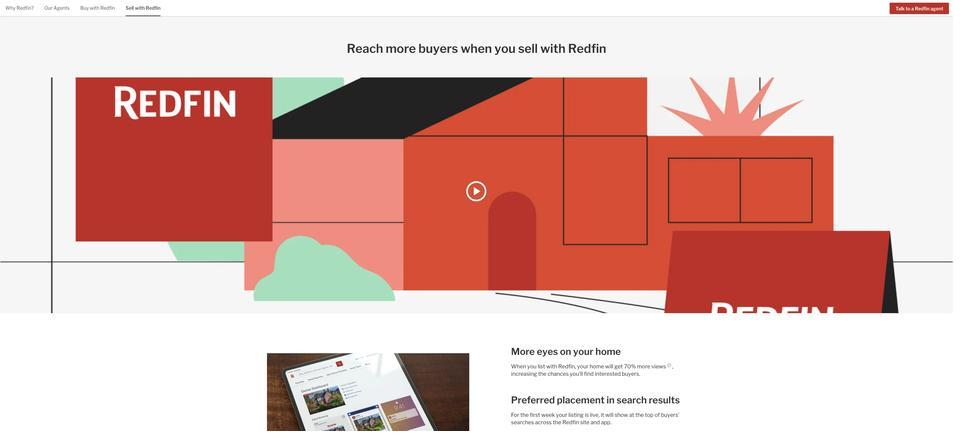 Task type: describe. For each thing, give the bounding box(es) containing it.
sell with redfin
[[126, 5, 161, 11]]

list
[[538, 364, 545, 370]]

will inside for the first week your listing is live, it will show at the top of buyers' searches across the redfin site and app.
[[605, 412, 614, 419]]

sell
[[518, 41, 538, 56]]

eyes
[[537, 346, 558, 358]]

interested
[[595, 371, 621, 378]]

redfin inside "button"
[[915, 6, 930, 11]]

the inside , increasing the chances you'll find interested buyers.
[[538, 371, 547, 378]]

why redfin?
[[5, 5, 34, 11]]

more eyes on your home
[[511, 346, 621, 358]]

live,
[[590, 412, 600, 419]]

it
[[601, 412, 604, 419]]

1 vertical spatial your
[[577, 364, 589, 370]]

results
[[649, 395, 680, 406]]

1 vertical spatial more
[[637, 364, 651, 370]]

agents
[[54, 5, 70, 11]]

views
[[652, 364, 666, 370]]

talk
[[896, 6, 905, 11]]

disclaimer image
[[667, 364, 672, 368]]

you'll
[[570, 371, 583, 378]]

placement
[[557, 395, 605, 406]]

buyers.
[[622, 371, 640, 378]]

on
[[560, 346, 571, 358]]

buy with redfin link
[[80, 0, 115, 15]]

site
[[580, 420, 590, 426]]

week
[[541, 412, 555, 419]]

buyers
[[419, 41, 458, 56]]

our agents
[[44, 5, 70, 11]]

more
[[511, 346, 535, 358]]

app.
[[601, 420, 612, 426]]

at
[[629, 412, 634, 419]]

talk to a redfin agent
[[896, 6, 944, 11]]

find
[[584, 371, 594, 378]]

when you list with redfin, your home will get 70% more views
[[511, 364, 666, 370]]

reach
[[347, 41, 383, 56]]

70%
[[624, 364, 636, 370]]

for the first week your listing is live, it will show at the top of buyers' searches across the redfin site and app.
[[511, 412, 680, 426]]

why redfin? link
[[5, 0, 34, 15]]

, increasing the chances you'll find interested buyers.
[[511, 364, 673, 378]]

listing
[[569, 412, 584, 419]]

,
[[672, 364, 673, 370]]

our
[[44, 5, 53, 11]]

buyers'
[[661, 412, 680, 419]]

0 vertical spatial more
[[386, 41, 416, 56]]



Task type: vqa. For each thing, say whether or not it's contained in the screenshot.
Zoom
no



Task type: locate. For each thing, give the bounding box(es) containing it.
preferred placement in search results
[[511, 395, 680, 406]]

buy
[[80, 5, 89, 11]]

to
[[906, 6, 911, 11]]

when
[[511, 364, 526, 370]]

home up find
[[590, 364, 604, 370]]

redfin
[[100, 5, 115, 11], [146, 5, 161, 11], [915, 6, 930, 11], [568, 41, 606, 56], [563, 420, 579, 426]]

search
[[617, 395, 647, 406]]

your up when you list with redfin, your home will get 70% more views
[[573, 346, 594, 358]]

chances
[[548, 371, 569, 378]]

your right week
[[556, 412, 568, 419]]

redfin?
[[17, 5, 34, 11]]

across
[[535, 420, 552, 426]]

you
[[495, 41, 516, 56], [527, 364, 537, 370]]

1 vertical spatial home
[[590, 364, 604, 370]]

for
[[511, 412, 519, 419]]

1 will from the top
[[605, 364, 613, 370]]

1 vertical spatial will
[[605, 412, 614, 419]]

2 vertical spatial your
[[556, 412, 568, 419]]

your inside for the first week your listing is live, it will show at the top of buyers' searches across the redfin site and app.
[[556, 412, 568, 419]]

in
[[607, 395, 615, 406]]

increasing
[[511, 371, 537, 378]]

0 vertical spatial you
[[495, 41, 516, 56]]

our agents link
[[44, 0, 70, 15]]

you left 'list'
[[527, 364, 537, 370]]

when
[[461, 41, 492, 56]]

1 horizontal spatial more
[[637, 364, 651, 370]]

0 horizontal spatial more
[[386, 41, 416, 56]]

0 vertical spatial home
[[596, 346, 621, 358]]

talk to a redfin agent button
[[890, 3, 949, 14]]

first
[[530, 412, 540, 419]]

reach more buyers when you sell with redfin
[[347, 41, 606, 56]]

your up find
[[577, 364, 589, 370]]

redfin,
[[558, 364, 576, 370]]

will
[[605, 364, 613, 370], [605, 412, 614, 419]]

get
[[615, 364, 623, 370]]

the right at
[[636, 412, 644, 419]]

tablet with the owner dashboard image
[[267, 354, 469, 432]]

with
[[90, 5, 99, 11], [135, 5, 145, 11], [541, 41, 566, 56], [546, 364, 557, 370]]

0 horizontal spatial you
[[495, 41, 516, 56]]

the down 'list'
[[538, 371, 547, 378]]

redfin inside for the first week your listing is live, it will show at the top of buyers' searches across the redfin site and app.
[[563, 420, 579, 426]]

buy with redfin
[[80, 5, 115, 11]]

searches
[[511, 420, 534, 426]]

preferred
[[511, 395, 555, 406]]

a
[[912, 6, 914, 11]]

you left sell
[[495, 41, 516, 56]]

agent
[[931, 6, 944, 11]]

why
[[5, 5, 16, 11]]

is
[[585, 412, 589, 419]]

2 will from the top
[[605, 412, 614, 419]]

the down week
[[553, 420, 561, 426]]

of
[[655, 412, 660, 419]]

home up get
[[596, 346, 621, 358]]

sell
[[126, 5, 134, 11]]

more
[[386, 41, 416, 56], [637, 364, 651, 370]]

and
[[591, 420, 600, 426]]

will up interested
[[605, 364, 613, 370]]

sell with redfin link
[[126, 0, 161, 15]]

will right 'it'
[[605, 412, 614, 419]]

top
[[645, 412, 654, 419]]

home
[[596, 346, 621, 358], [590, 364, 604, 370]]

the
[[538, 371, 547, 378], [521, 412, 529, 419], [636, 412, 644, 419], [553, 420, 561, 426]]

0 vertical spatial your
[[573, 346, 594, 358]]

1 vertical spatial you
[[527, 364, 537, 370]]

0 vertical spatial will
[[605, 364, 613, 370]]

the up searches
[[521, 412, 529, 419]]

show
[[615, 412, 628, 419]]

your
[[573, 346, 594, 358], [577, 364, 589, 370], [556, 412, 568, 419]]

1 horizontal spatial you
[[527, 364, 537, 370]]



